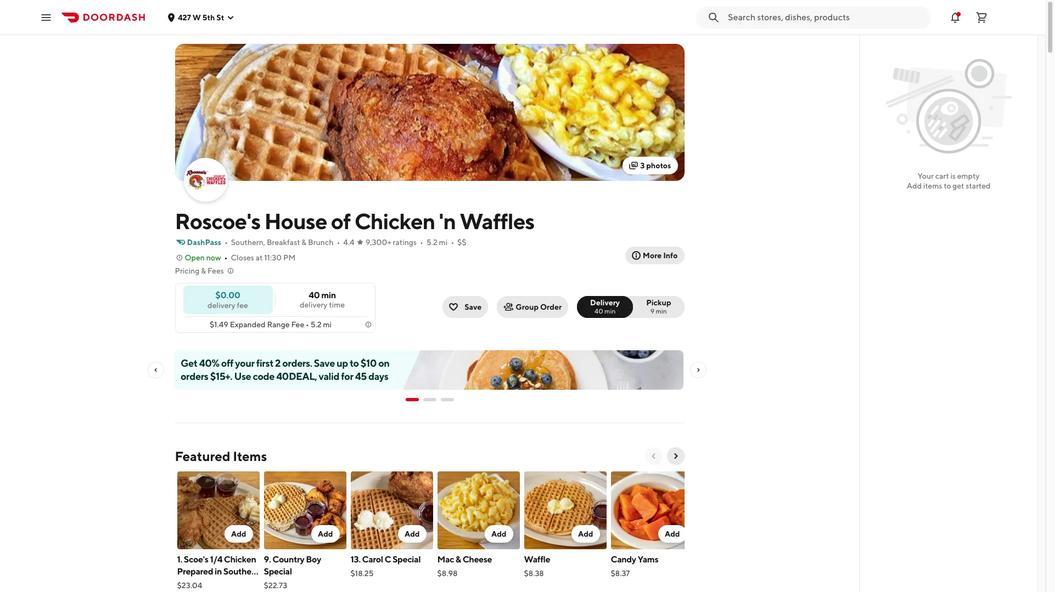 Task type: vqa. For each thing, say whether or not it's contained in the screenshot.


Task type: locate. For each thing, give the bounding box(es) containing it.
0 vertical spatial chicken
[[354, 209, 435, 234]]

1 vertical spatial special
[[264, 567, 292, 578]]

st
[[217, 13, 224, 22]]

min down brunch
[[321, 290, 336, 301]]

Store search: begin typing to search for stores available on DoorDash text field
[[728, 11, 925, 23]]

at
[[256, 254, 263, 262]]

2 horizontal spatial min
[[656, 307, 667, 315]]

5 add button from the left
[[572, 526, 600, 544]]

0 vertical spatial 40
[[309, 290, 320, 301]]

mac & cheese $8.98
[[437, 555, 492, 579]]

40%
[[199, 358, 219, 370]]

special up $22.73
[[264, 567, 292, 578]]

roscoe's house of chicken 'n waffles image
[[175, 44, 684, 181], [185, 159, 226, 201]]

40 left time
[[309, 290, 320, 301]]

group order
[[516, 303, 562, 312]]

more info
[[643, 251, 678, 260]]

& right mac
[[456, 555, 461, 566]]

special
[[393, 555, 421, 566], [264, 567, 292, 578]]

save inside get 40% off your first 2 orders. save up to $10 on orders $15+.  use code 40deal, valid for 45 days
[[314, 358, 335, 370]]

40 inside the delivery 40 min
[[595, 307, 603, 315]]

2 vertical spatial &
[[456, 555, 461, 566]]

0 vertical spatial mi
[[439, 238, 448, 247]]

next button of carousel image
[[671, 452, 680, 461]]

order methods option group
[[577, 296, 684, 318]]

• right ratings
[[420, 238, 423, 247]]

info
[[663, 251, 678, 260]]

1 vertical spatial save
[[314, 358, 335, 370]]

min left "9"
[[605, 307, 616, 315]]

use
[[234, 371, 251, 383]]

1 horizontal spatial mi
[[439, 238, 448, 247]]

your
[[918, 172, 934, 181]]

is
[[951, 172, 956, 181]]

range
[[267, 321, 290, 329]]

pricing & fees button
[[175, 266, 235, 277]]

$8.98
[[437, 570, 458, 579]]

0 horizontal spatial to
[[350, 358, 359, 370]]

pm
[[283, 254, 296, 262]]

1 horizontal spatial chicken
[[354, 209, 435, 234]]

add button for 1. scoe's 1/4 chicken prepared in southern style
[[225, 526, 253, 544]]

3 add button from the left
[[398, 526, 426, 544]]

add for candy yams
[[665, 530, 680, 539]]

country
[[272, 555, 304, 566]]

waffle
[[524, 555, 550, 566]]

scoe's
[[184, 555, 208, 566]]

chicken inside 1. scoe's 1/4 chicken prepared in southern style
[[224, 555, 256, 566]]

0 horizontal spatial save
[[314, 358, 335, 370]]

ratings
[[393, 238, 417, 247]]

save inside save button
[[465, 303, 482, 312]]

3 photos button
[[623, 157, 678, 175]]

1. scoe's 1/4 chicken prepared in southern style image
[[177, 472, 259, 550]]

1 vertical spatial 40
[[595, 307, 603, 315]]

chicken up 9,300+ ratings • on the left top of page
[[354, 209, 435, 234]]

1 horizontal spatial min
[[605, 307, 616, 315]]

None radio
[[577, 296, 633, 318], [627, 296, 684, 318], [577, 296, 633, 318], [627, 296, 684, 318]]

to right up
[[350, 358, 359, 370]]

'n
[[439, 209, 456, 234]]

add button for 13. carol c special
[[398, 526, 426, 544]]

0 horizontal spatial delivery
[[208, 301, 235, 310]]

notification bell image
[[949, 11, 962, 24]]

1 horizontal spatial save
[[465, 303, 482, 312]]

1 horizontal spatial delivery
[[300, 301, 328, 310]]

0 vertical spatial special
[[393, 555, 421, 566]]

& for pricing
[[201, 267, 206, 276]]

3 photos
[[640, 161, 671, 170]]

w
[[193, 13, 201, 22]]

to inside your cart is empty add items to get started
[[944, 182, 951, 191]]

1 vertical spatial to
[[350, 358, 359, 370]]

• left the 4.4
[[337, 238, 340, 247]]

add
[[907, 182, 922, 191], [231, 530, 246, 539], [318, 530, 333, 539], [405, 530, 420, 539], [491, 530, 507, 539], [578, 530, 593, 539], [665, 530, 680, 539]]

mi down time
[[323, 321, 332, 329]]

save left group at the bottom of the page
[[465, 303, 482, 312]]

min inside pickup 9 min
[[656, 307, 667, 315]]

& left brunch
[[302, 238, 307, 247]]

& for mac
[[456, 555, 461, 566]]

1 vertical spatial &
[[201, 267, 206, 276]]

add for waffle
[[578, 530, 593, 539]]

0 horizontal spatial chicken
[[224, 555, 256, 566]]

1 add button from the left
[[225, 526, 253, 544]]

0 items, open order cart image
[[975, 11, 988, 24]]

9,300+ ratings •
[[365, 238, 423, 247]]

$1.49 expanded range fee • 5.2 mi
[[210, 321, 332, 329]]

1 vertical spatial chicken
[[224, 555, 256, 566]]

0 vertical spatial &
[[302, 238, 307, 247]]

& inside mac & cheese $8.98
[[456, 555, 461, 566]]

open now
[[185, 254, 221, 262]]

pricing
[[175, 267, 200, 276]]

southern
[[223, 567, 259, 578]]

4 add button from the left
[[485, 526, 513, 544]]

add button for candy yams
[[658, 526, 687, 544]]

valid
[[319, 371, 339, 383]]

southern, breakfast & brunch
[[231, 238, 334, 247]]

special inside 9. country boy special $22.73
[[264, 567, 292, 578]]

in
[[215, 567, 222, 578]]

to left get
[[944, 182, 951, 191]]

waffles
[[460, 209, 534, 234]]

13.
[[351, 555, 361, 566]]

2 horizontal spatial &
[[456, 555, 461, 566]]

427
[[178, 13, 191, 22]]

save button
[[443, 296, 488, 318]]

0 horizontal spatial special
[[264, 567, 292, 578]]

9
[[651, 307, 655, 315]]

dashpass
[[187, 238, 221, 247]]

• closes at 11:30 pm
[[224, 254, 296, 262]]

•
[[224, 238, 228, 247], [337, 238, 340, 247], [420, 238, 423, 247], [451, 238, 454, 247], [224, 254, 228, 262], [306, 321, 309, 329]]

delivery
[[590, 298, 620, 307]]

delivery left time
[[300, 301, 328, 310]]

fee
[[291, 321, 304, 329]]

min right "9"
[[656, 307, 667, 315]]

group
[[516, 303, 539, 312]]

add button for waffle
[[572, 526, 600, 544]]

2
[[275, 358, 280, 370]]

add button
[[225, 526, 253, 544], [311, 526, 340, 544], [398, 526, 426, 544], [485, 526, 513, 544], [572, 526, 600, 544], [658, 526, 687, 544]]

2 add button from the left
[[311, 526, 340, 544]]

$$
[[457, 238, 466, 247]]

open
[[185, 254, 205, 262]]

chicken
[[354, 209, 435, 234], [224, 555, 256, 566]]

4.4
[[343, 238, 355, 247]]

closes
[[231, 254, 254, 262]]

1 delivery from the left
[[300, 301, 328, 310]]

$23.04
[[177, 582, 202, 591]]

save
[[465, 303, 482, 312], [314, 358, 335, 370]]

0 vertical spatial to
[[944, 182, 951, 191]]

more info button
[[625, 247, 684, 265]]

40
[[309, 290, 320, 301], [595, 307, 603, 315]]

special for 9. country boy special
[[264, 567, 292, 578]]

delivery
[[300, 301, 328, 310], [208, 301, 235, 310]]

1 horizontal spatial 5.2
[[427, 238, 438, 247]]

9. country boy special image
[[264, 472, 346, 550]]

0 horizontal spatial &
[[201, 267, 206, 276]]

$1.49 expanded range fee • 5.2 mi image
[[364, 321, 373, 329]]

& inside 'pricing & fees' button
[[201, 267, 206, 276]]

1 horizontal spatial to
[[944, 182, 951, 191]]

$15+.
[[210, 371, 232, 383]]

dashpass •
[[187, 238, 228, 247]]

time
[[329, 301, 345, 310]]

• right fee
[[306, 321, 309, 329]]

6 add button from the left
[[658, 526, 687, 544]]

2 delivery from the left
[[208, 301, 235, 310]]

0 horizontal spatial min
[[321, 290, 336, 301]]

your cart is empty add items to get started
[[907, 172, 991, 191]]

427 w 5th st
[[178, 13, 224, 22]]

1 horizontal spatial 40
[[595, 307, 603, 315]]

5.2 right ratings
[[427, 238, 438, 247]]

min for delivery
[[605, 307, 616, 315]]

$1.49
[[210, 321, 228, 329]]

0 horizontal spatial 5.2
[[311, 321, 322, 329]]

0 vertical spatial save
[[465, 303, 482, 312]]

1 horizontal spatial &
[[302, 238, 307, 247]]

c
[[385, 555, 391, 566]]

5.2 right fee
[[311, 321, 322, 329]]

1. scoe's 1/4 chicken prepared in southern style
[[177, 555, 259, 590]]

1 vertical spatial mi
[[323, 321, 332, 329]]

get 40% off your first 2 orders. save up to $10 on orders $15+.  use code 40deal, valid for 45 days
[[180, 358, 389, 383]]

photos
[[646, 161, 671, 170]]

save up valid on the left bottom of page
[[314, 358, 335, 370]]

mi left $$
[[439, 238, 448, 247]]

chicken up southern
[[224, 555, 256, 566]]

special right c
[[393, 555, 421, 566]]

brunch
[[308, 238, 334, 247]]

13. carol c special image
[[351, 472, 433, 550]]

delivery down $0.00
[[208, 301, 235, 310]]

1/4
[[210, 555, 222, 566]]

1 horizontal spatial special
[[393, 555, 421, 566]]

special inside 13. carol c special $18.25
[[393, 555, 421, 566]]

40 right order
[[595, 307, 603, 315]]

min inside the delivery 40 min
[[605, 307, 616, 315]]

5.2
[[427, 238, 438, 247], [311, 321, 322, 329]]

0 horizontal spatial 40
[[309, 290, 320, 301]]

& left fees
[[201, 267, 206, 276]]



Task type: describe. For each thing, give the bounding box(es) containing it.
special for 13. carol c special
[[393, 555, 421, 566]]

roscoe's
[[175, 209, 260, 234]]

• right now
[[224, 254, 228, 262]]

first
[[256, 358, 273, 370]]

1 vertical spatial 5.2
[[311, 321, 322, 329]]

• left $$
[[451, 238, 454, 247]]

11:30
[[264, 254, 282, 262]]

min for pickup
[[656, 307, 667, 315]]

days
[[368, 371, 388, 383]]

add button for 9. country boy special
[[311, 526, 340, 544]]

expanded
[[230, 321, 266, 329]]

breakfast
[[267, 238, 300, 247]]

items
[[923, 182, 942, 191]]

off
[[221, 358, 233, 370]]

cart
[[935, 172, 949, 181]]

prepared
[[177, 567, 213, 578]]

boy
[[306, 555, 321, 566]]

pickup 9 min
[[646, 298, 671, 315]]

get
[[953, 182, 964, 191]]

chicken for of
[[354, 209, 435, 234]]

house
[[264, 209, 327, 234]]

of
[[331, 209, 351, 234]]

group order button
[[497, 296, 568, 318]]

to inside get 40% off your first 2 orders. save up to $10 on orders $15+.  use code 40deal, valid for 45 days
[[350, 358, 359, 370]]

featured items
[[175, 449, 267, 465]]

items
[[233, 449, 267, 465]]

order
[[540, 303, 562, 312]]

add for 1. scoe's 1/4 chicken prepared in southern style
[[231, 530, 246, 539]]

chicken for 1/4
[[224, 555, 256, 566]]

add button for mac & cheese
[[485, 526, 513, 544]]

up
[[336, 358, 348, 370]]

carol
[[362, 555, 383, 566]]

40 inside 40 min delivery time
[[309, 290, 320, 301]]

now
[[206, 254, 221, 262]]

add for 9. country boy special
[[318, 530, 333, 539]]

orders.
[[282, 358, 312, 370]]

45
[[355, 371, 366, 383]]

9.
[[264, 555, 271, 566]]

$10
[[360, 358, 376, 370]]

pickup
[[646, 298, 671, 307]]

your
[[235, 358, 254, 370]]

$8.37
[[611, 570, 630, 579]]

40 min delivery time
[[300, 290, 345, 310]]

• right "dashpass"
[[224, 238, 228, 247]]

cheese
[[463, 555, 492, 566]]

more
[[643, 251, 662, 260]]

delivery inside 40 min delivery time
[[300, 301, 328, 310]]

roscoe's house of chicken 'n waffles
[[175, 209, 534, 234]]

empty
[[957, 172, 980, 181]]

pricing & fees
[[175, 267, 224, 276]]

featured
[[175, 449, 230, 465]]

orders
[[180, 371, 208, 383]]

delivery 40 min
[[590, 298, 620, 315]]

delivery inside '$0.00 delivery fee'
[[208, 301, 235, 310]]

3
[[640, 161, 645, 170]]

candy yams image
[[611, 472, 693, 550]]

40deal,
[[276, 371, 317, 383]]

mac & cheese image
[[437, 472, 520, 550]]

for
[[341, 371, 353, 383]]

waffle $8.38
[[524, 555, 550, 579]]

9,300+
[[365, 238, 391, 247]]

previous button of carousel image
[[649, 452, 658, 461]]

9. country boy special $22.73
[[264, 555, 321, 591]]

get
[[180, 358, 197, 370]]

candy
[[611, 555, 636, 566]]

southern,
[[231, 238, 265, 247]]

add for 13. carol c special
[[405, 530, 420, 539]]

add inside your cart is empty add items to get started
[[907, 182, 922, 191]]

add for mac & cheese
[[491, 530, 507, 539]]

fees
[[208, 267, 224, 276]]

0 vertical spatial 5.2
[[427, 238, 438, 247]]

$22.73
[[264, 582, 287, 591]]

$0.00
[[215, 290, 240, 301]]

style
[[177, 579, 197, 590]]

0 horizontal spatial mi
[[323, 321, 332, 329]]

fee
[[237, 301, 248, 310]]

yams
[[638, 555, 658, 566]]

mac
[[437, 555, 454, 566]]

open menu image
[[40, 11, 53, 24]]

code
[[253, 371, 274, 383]]

min inside 40 min delivery time
[[321, 290, 336, 301]]

select promotional banner element
[[405, 390, 454, 410]]

$0.00 delivery fee
[[208, 290, 248, 310]]

$18.25
[[351, 570, 374, 579]]

started
[[966, 182, 991, 191]]

waffle image
[[524, 472, 606, 550]]

featured items heading
[[175, 448, 267, 466]]

candy yams $8.37
[[611, 555, 658, 579]]



